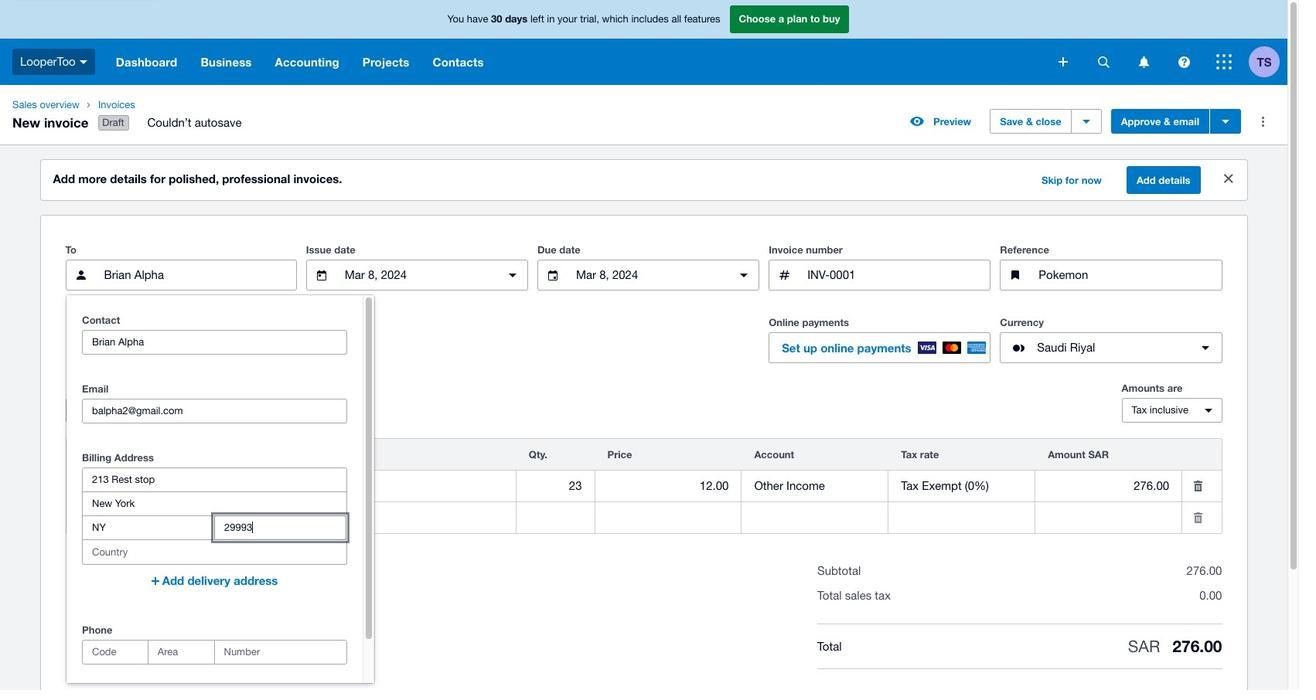 Task type: vqa. For each thing, say whether or not it's contained in the screenshot.
11 within popup button
no



Task type: describe. For each thing, give the bounding box(es) containing it.
includes
[[632, 13, 669, 25]]

payments inside set up online payments popup button
[[858, 341, 912, 355]]

buy
[[823, 13, 841, 25]]

delivery
[[188, 574, 231, 588]]

2 remove image from the top
[[1183, 503, 1214, 534]]

svg image inside 'loopertoo' 'popup button'
[[79, 60, 87, 64]]

1 horizontal spatial sar
[[1129, 638, 1161, 656]]

choose
[[739, 13, 776, 25]]

sales
[[845, 590, 872, 603]]

new
[[12, 114, 40, 130]]

close image
[[1224, 174, 1234, 183]]

billing
[[82, 452, 112, 464]]

none text field inside invoice line item list element
[[253, 504, 516, 533]]

invoice
[[44, 114, 89, 130]]

left
[[531, 13, 545, 25]]

add for add delivery address
[[162, 574, 184, 588]]

saudi riyal button
[[1001, 333, 1223, 364]]

inclusive
[[1150, 405, 1189, 416]]

subtotal
[[818, 565, 861, 578]]

email
[[1174, 115, 1200, 128]]

close button
[[1214, 163, 1245, 194]]

in
[[547, 13, 555, 25]]

set
[[782, 341, 801, 355]]

amount
[[1049, 449, 1086, 461]]

close
[[1036, 115, 1062, 128]]

projects button
[[351, 39, 421, 85]]

qty.
[[529, 449, 548, 461]]

show/hide
[[75, 405, 126, 417]]

preview button
[[901, 109, 981, 134]]

business button
[[189, 39, 264, 85]]

& for email
[[1165, 115, 1171, 128]]

date for due date
[[560, 244, 581, 256]]

save & close
[[1001, 115, 1062, 128]]

account
[[755, 449, 795, 461]]

dashboard
[[116, 55, 177, 69]]

total for total sales tax
[[818, 590, 842, 603]]

contacts button
[[421, 39, 496, 85]]

approve
[[1122, 115, 1162, 128]]

Invoice number text field
[[806, 261, 991, 290]]

svg image
[[1217, 54, 1233, 70]]

more date options image
[[497, 260, 528, 291]]

trial,
[[580, 13, 600, 25]]

overview
[[40, 99, 80, 111]]

invoice line item list element
[[65, 439, 1223, 535]]

address
[[234, 574, 278, 588]]

for inside button
[[1066, 174, 1079, 187]]

days
[[505, 13, 528, 25]]

which
[[602, 13, 629, 25]]

address
[[114, 452, 154, 464]]

preview
[[934, 115, 972, 128]]

invoice number
[[769, 244, 843, 256]]

add for add more details for polished, professional invoices.
[[53, 172, 75, 186]]

State/Region field
[[83, 517, 214, 540]]

add details button
[[1127, 166, 1201, 194]]

show/hide fields button
[[65, 399, 165, 423]]

loopertoo button
[[0, 39, 104, 85]]

Email text field
[[83, 400, 347, 423]]

tax for tax inclusive
[[1132, 405, 1148, 416]]

sar inside invoice line item list element
[[1089, 449, 1110, 461]]

saudi riyal
[[1038, 341, 1096, 354]]

billing address
[[82, 452, 154, 464]]

item
[[118, 449, 140, 461]]

a
[[779, 13, 785, 25]]

& for close
[[1027, 115, 1034, 128]]

0 vertical spatial payments
[[803, 317, 850, 329]]

0 horizontal spatial for
[[150, 172, 166, 186]]

approve & email
[[1122, 115, 1200, 128]]

add details
[[1137, 174, 1191, 187]]

online
[[821, 341, 855, 355]]

set up online payments
[[782, 341, 912, 355]]

Contact text field
[[83, 331, 347, 354]]

ts
[[1258, 55, 1272, 68]]

currency
[[1001, 317, 1044, 329]]

group inside add delivery address group
[[82, 641, 347, 666]]

total sales tax
[[818, 590, 891, 603]]

all
[[672, 13, 682, 25]]

add for add details
[[1137, 174, 1157, 187]]

Code field
[[83, 642, 148, 665]]

to
[[65, 244, 77, 256]]

saudi
[[1038, 341, 1068, 354]]

projects
[[363, 55, 410, 69]]

issue
[[306, 244, 332, 256]]

276.00 for sar
[[1173, 638, 1223, 657]]



Task type: locate. For each thing, give the bounding box(es) containing it.
Number field
[[215, 642, 347, 665]]

1 horizontal spatial &
[[1165, 115, 1171, 128]]

Spooky text field
[[253, 472, 516, 501]]

group
[[82, 641, 347, 666]]

tax
[[875, 590, 891, 603]]

draft
[[102, 117, 124, 129]]

None field
[[517, 472, 595, 501], [595, 472, 742, 501], [742, 472, 888, 501], [889, 472, 1035, 501], [1036, 472, 1182, 501], [517, 504, 595, 533], [595, 504, 742, 533], [1036, 504, 1182, 533], [517, 472, 595, 501], [595, 472, 742, 501], [742, 472, 888, 501], [889, 472, 1035, 501], [1036, 472, 1182, 501], [517, 504, 595, 533], [595, 504, 742, 533], [1036, 504, 1182, 533]]

City/Town field
[[83, 493, 347, 516]]

1 horizontal spatial payments
[[858, 341, 912, 355]]

1 horizontal spatial details
[[1159, 174, 1191, 187]]

0 horizontal spatial add
[[53, 172, 75, 186]]

date
[[335, 244, 356, 256], [560, 244, 581, 256]]

Issue date text field
[[343, 261, 491, 290]]

loopertoo
[[20, 55, 76, 68]]

tax inclusive
[[1132, 405, 1189, 416]]

professional
[[222, 172, 290, 186]]

Reference text field
[[1038, 261, 1222, 290]]

add delivery address
[[162, 574, 278, 588]]

more invoice options image
[[1248, 106, 1279, 137]]

features
[[685, 13, 721, 25]]

banner containing ts
[[0, 0, 1288, 85]]

ZIP/Postcode field
[[215, 517, 346, 540]]

payments up online
[[803, 317, 850, 329]]

1 horizontal spatial tax
[[1132, 405, 1148, 416]]

for left now
[[1066, 174, 1079, 187]]

contacts
[[433, 55, 484, 69]]

save & close button
[[991, 109, 1072, 134]]

add right now
[[1137, 174, 1157, 187]]

invoices
[[98, 99, 135, 111]]

date right due at the left top of page
[[560, 244, 581, 256]]

1 total from the top
[[818, 590, 842, 603]]

None text field
[[253, 504, 516, 533]]

remove image
[[1183, 471, 1214, 502], [1183, 503, 1214, 534]]

1 remove image from the top
[[1183, 471, 1214, 502]]

up
[[804, 341, 818, 355]]

polished,
[[169, 172, 219, 186]]

for left polished,
[[150, 172, 166, 186]]

0 vertical spatial 276.00
[[1187, 565, 1223, 578]]

now
[[1082, 174, 1103, 187]]

choose a plan to buy
[[739, 13, 841, 25]]

amounts
[[1122, 382, 1165, 395]]

total for total
[[818, 640, 842, 654]]

approve & email button
[[1112, 109, 1210, 134]]

276.00
[[1187, 565, 1223, 578], [1173, 638, 1223, 657]]

add left delivery
[[162, 574, 184, 588]]

accounting
[[275, 55, 339, 69]]

0 vertical spatial remove image
[[1183, 471, 1214, 502]]

couldn't
[[147, 116, 192, 129]]

online payments
[[769, 317, 850, 329]]

number
[[806, 244, 843, 256]]

1 vertical spatial 276.00
[[1173, 638, 1223, 657]]

you
[[448, 13, 464, 25]]

sales
[[12, 99, 37, 111]]

skip for now
[[1042, 174, 1103, 187]]

& right save
[[1027, 115, 1034, 128]]

tax for tax rate
[[902, 449, 918, 461]]

fields
[[129, 405, 155, 417]]

amounts are
[[1122, 382, 1183, 395]]

tax rate
[[902, 449, 940, 461]]

invoices.
[[294, 172, 342, 186]]

svg image
[[1098, 56, 1110, 68], [1139, 56, 1149, 68], [1179, 56, 1190, 68], [1059, 57, 1069, 67], [79, 60, 87, 64]]

1 & from the left
[[1027, 115, 1034, 128]]

0 horizontal spatial details
[[110, 172, 147, 186]]

dashboard link
[[104, 39, 189, 85]]

banner
[[0, 0, 1288, 85]]

add delivery address group
[[67, 296, 374, 691]]

1 vertical spatial remove image
[[1183, 503, 1214, 534]]

276.00 down 0.00
[[1173, 638, 1223, 657]]

set up online payments button
[[769, 333, 991, 364]]

details
[[110, 172, 147, 186], [1159, 174, 1191, 187]]

invoice
[[769, 244, 804, 256]]

1 vertical spatial tax
[[902, 449, 918, 461]]

skip
[[1042, 174, 1063, 187]]

2 & from the left
[[1165, 115, 1171, 128]]

0 vertical spatial tax
[[1132, 405, 1148, 416]]

add left more
[[53, 172, 75, 186]]

Due date text field
[[575, 261, 723, 290]]

276.00 up 0.00
[[1187, 565, 1223, 578]]

due
[[538, 244, 557, 256]]

1 horizontal spatial for
[[1066, 174, 1079, 187]]

skip for now button
[[1033, 168, 1112, 193]]

more line item options element
[[1183, 440, 1222, 471]]

tax down amounts
[[1132, 405, 1148, 416]]

0 vertical spatial sar
[[1089, 449, 1110, 461]]

&
[[1027, 115, 1034, 128], [1165, 115, 1171, 128]]

amount sar
[[1049, 449, 1110, 461]]

0 horizontal spatial sar
[[1089, 449, 1110, 461]]

276.00 for subtotal
[[1187, 565, 1223, 578]]

payments
[[803, 317, 850, 329], [858, 341, 912, 355]]

total down the total sales tax
[[818, 640, 842, 654]]

autosave
[[195, 116, 242, 129]]

add delivery address button
[[82, 566, 347, 597]]

rate
[[921, 449, 940, 461]]

details inside button
[[1159, 174, 1191, 187]]

tax inclusive button
[[1122, 399, 1223, 423]]

phone
[[82, 625, 113, 637]]

0 horizontal spatial payments
[[803, 317, 850, 329]]

riyal
[[1071, 341, 1096, 354]]

0 horizontal spatial &
[[1027, 115, 1034, 128]]

have
[[467, 13, 489, 25]]

& left email
[[1165, 115, 1171, 128]]

total
[[818, 590, 842, 603], [818, 640, 842, 654]]

show/hide fields
[[75, 405, 155, 417]]

0 horizontal spatial tax
[[902, 449, 918, 461]]

details left the close button
[[1159, 174, 1191, 187]]

couldn't autosave
[[147, 116, 242, 129]]

add more details for polished, professional invoices.
[[53, 172, 342, 186]]

accounting button
[[264, 39, 351, 85]]

invoices link
[[92, 97, 254, 113]]

2 total from the top
[[818, 640, 842, 654]]

you have 30 days left in your trial, which includes all features
[[448, 13, 721, 25]]

issue date
[[306, 244, 356, 256]]

sar
[[1089, 449, 1110, 461], [1129, 638, 1161, 656]]

0 vertical spatial total
[[818, 590, 842, 603]]

tax inside invoice line item list element
[[902, 449, 918, 461]]

1 horizontal spatial date
[[560, 244, 581, 256]]

Country field
[[83, 541, 347, 565]]

your
[[558, 13, 578, 25]]

sales overview
[[12, 99, 80, 111]]

1 vertical spatial payments
[[858, 341, 912, 355]]

payments right online
[[858, 341, 912, 355]]

1 vertical spatial sar
[[1129, 638, 1161, 656]]

business
[[201, 55, 252, 69]]

1 date from the left
[[335, 244, 356, 256]]

invoice number element
[[769, 260, 991, 291]]

1 horizontal spatial add
[[162, 574, 184, 588]]

add inside group
[[162, 574, 184, 588]]

1 vertical spatial total
[[818, 640, 842, 654]]

tax left rate
[[902, 449, 918, 461]]

more date options image
[[729, 260, 760, 291]]

2 date from the left
[[560, 244, 581, 256]]

Billing Address field
[[83, 469, 347, 492]]

0.00
[[1200, 590, 1223, 603]]

total down subtotal
[[818, 590, 842, 603]]

date for issue date
[[335, 244, 356, 256]]

email
[[82, 383, 109, 395]]

tax inside popup button
[[1132, 405, 1148, 416]]

more
[[78, 172, 107, 186]]

due date
[[538, 244, 581, 256]]

for
[[150, 172, 166, 186], [1066, 174, 1079, 187]]

sales overview link
[[6, 97, 86, 113]]

30
[[491, 13, 503, 25]]

reference
[[1001, 244, 1050, 256]]

2 horizontal spatial add
[[1137, 174, 1157, 187]]

date right issue
[[335, 244, 356, 256]]

to
[[811, 13, 821, 25]]

Area field
[[148, 642, 214, 665]]

save
[[1001, 115, 1024, 128]]

0 horizontal spatial date
[[335, 244, 356, 256]]

ts button
[[1250, 39, 1288, 85]]

online
[[769, 317, 800, 329]]

details right more
[[110, 172, 147, 186]]



